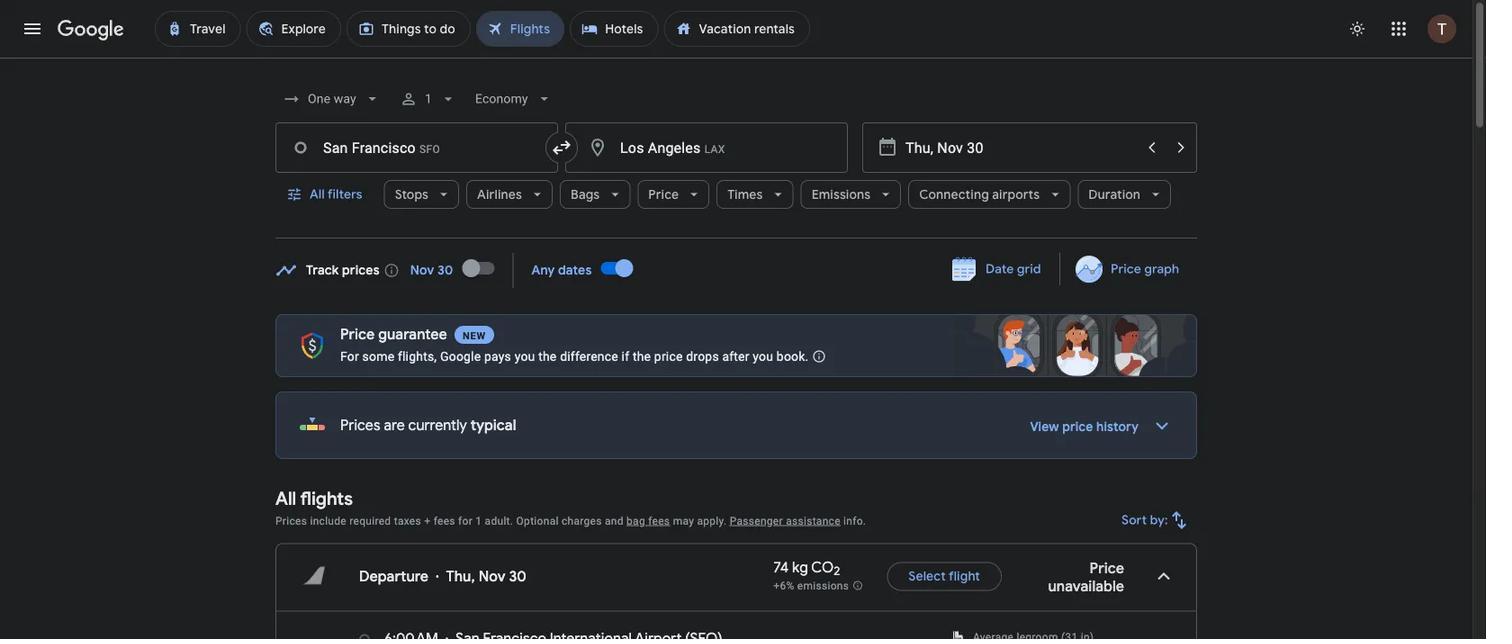Task type: describe. For each thing, give the bounding box(es) containing it.
+6%
[[774, 580, 795, 593]]

if
[[622, 349, 630, 364]]

taxes
[[394, 515, 421, 527]]

2 fees from the left
[[648, 515, 670, 527]]

new
[[463, 330, 486, 341]]

grid
[[1017, 261, 1041, 277]]

New feature text field
[[455, 326, 494, 344]]

1 inside popup button
[[425, 91, 432, 106]]

Departure text field
[[906, 123, 1136, 172]]

emissions
[[797, 580, 849, 593]]

prices for prices are currently typical
[[340, 416, 381, 435]]

learn more about price guarantee image
[[798, 335, 841, 378]]

swap origin and destination. image
[[551, 137, 573, 158]]

all filters button
[[276, 173, 377, 216]]

2 the from the left
[[633, 349, 651, 364]]

price for price
[[649, 186, 679, 203]]

change appearance image
[[1336, 7, 1379, 50]]

date grid
[[986, 261, 1041, 277]]

by:
[[1151, 512, 1169, 528]]

connecting airports
[[919, 186, 1040, 203]]

airports
[[992, 186, 1040, 203]]

kg
[[792, 558, 808, 577]]

airlines
[[477, 186, 522, 203]]

flight
[[949, 569, 980, 585]]

filters
[[328, 186, 363, 203]]

1 button
[[392, 77, 464, 121]]

co
[[811, 558, 834, 577]]

all flights main content
[[276, 247, 1197, 639]]

emissions
[[812, 186, 871, 203]]

price guarantee
[[340, 325, 447, 344]]

times
[[728, 186, 763, 203]]

main menu image
[[22, 18, 43, 40]]

flights,
[[398, 349, 437, 364]]

nov inside find the best price region
[[410, 262, 434, 279]]

date grid button
[[939, 253, 1056, 285]]

required
[[350, 515, 391, 527]]

assistance
[[786, 515, 841, 527]]

for some flights, google pays you the difference if the price drops after you book.
[[340, 349, 809, 364]]

history
[[1097, 419, 1139, 435]]

prices
[[342, 262, 380, 279]]

optional
[[516, 515, 559, 527]]

for
[[458, 515, 473, 527]]

74 kg co 2
[[774, 558, 840, 579]]

all for all filters
[[310, 186, 325, 203]]

currently
[[408, 416, 467, 435]]

book.
[[777, 349, 809, 364]]

stops
[[395, 186, 429, 203]]

1 the from the left
[[539, 349, 557, 364]]

view price history image
[[1141, 404, 1184, 447]]

prices include required taxes + fees for 1 adult. optional charges and bag fees may apply. passenger assistance
[[276, 515, 841, 527]]

+
[[424, 515, 431, 527]]

Departure time: 6:00 AM. text field
[[384, 629, 438, 639]]

pays
[[484, 349, 511, 364]]

may
[[673, 515, 694, 527]]

after
[[722, 349, 750, 364]]

prices are currently typical
[[340, 416, 516, 435]]

price for price unavailable
[[1090, 559, 1125, 578]]

any dates
[[532, 262, 592, 279]]

graph
[[1144, 261, 1179, 277]]

duration
[[1089, 186, 1141, 203]]

1 you from the left
[[515, 349, 535, 364]]

times button
[[717, 173, 794, 216]]

any
[[532, 262, 555, 279]]

dates
[[558, 262, 592, 279]]

price unavailable
[[1048, 559, 1125, 596]]

google
[[440, 349, 481, 364]]

bag
[[627, 515, 646, 527]]

1 vertical spatial 30
[[509, 567, 527, 586]]

duration button
[[1078, 173, 1171, 216]]

and
[[605, 515, 624, 527]]

0 vertical spatial price
[[654, 349, 683, 364]]

nov 30
[[410, 262, 453, 279]]



Task type: vqa. For each thing, say whether or not it's contained in the screenshot.
bottommost 'All'
yes



Task type: locate. For each thing, give the bounding box(es) containing it.
you right "after"
[[753, 349, 774, 364]]

passenger assistance button
[[730, 515, 841, 527]]

select flight button
[[887, 555, 1002, 598]]

all filters
[[310, 186, 363, 203]]

none search field containing all filters
[[276, 77, 1197, 239]]

0 vertical spatial prices
[[340, 416, 381, 435]]

date
[[986, 261, 1014, 277]]

0 vertical spatial 30
[[438, 262, 453, 279]]

you
[[515, 349, 535, 364], [753, 349, 774, 364]]

1
[[425, 91, 432, 106], [476, 515, 482, 527]]

1 horizontal spatial 1
[[476, 515, 482, 527]]

bag fees button
[[627, 515, 670, 527]]

fees
[[434, 515, 455, 527], [648, 515, 670, 527]]

difference
[[560, 349, 618, 364]]

30 right learn more about tracked prices icon
[[438, 262, 453, 279]]

flights
[[300, 487, 353, 510]]

bags
[[571, 186, 600, 203]]

price left graph
[[1111, 261, 1141, 277]]

typical
[[471, 416, 516, 435]]

0 horizontal spatial 1
[[425, 91, 432, 106]]

passenger
[[730, 515, 783, 527]]

thu,
[[446, 567, 475, 586]]

track
[[306, 262, 339, 279]]

price inside "popup button"
[[649, 186, 679, 203]]

prices down all flights
[[276, 515, 307, 527]]

74
[[774, 558, 789, 577]]

you right pays
[[515, 349, 535, 364]]

prices left are
[[340, 416, 381, 435]]

guarantee
[[378, 325, 447, 344]]

price
[[654, 349, 683, 364], [1063, 419, 1094, 435]]

connecting airports button
[[909, 173, 1071, 216]]

price graph button
[[1064, 253, 1194, 285]]

0 vertical spatial all
[[310, 186, 325, 203]]

drops
[[686, 349, 719, 364]]

select
[[909, 569, 946, 585]]

sort
[[1122, 512, 1147, 528]]

nov
[[410, 262, 434, 279], [479, 567, 506, 586]]

2 you from the left
[[753, 349, 774, 364]]

1 horizontal spatial prices
[[340, 416, 381, 435]]

2
[[834, 564, 840, 579]]

0 vertical spatial nov
[[410, 262, 434, 279]]

price left drops
[[654, 349, 683, 364]]

fees right bag
[[648, 515, 670, 527]]

price
[[649, 186, 679, 203], [1111, 261, 1141, 277], [340, 325, 375, 344], [1090, 559, 1125, 578]]

0 horizontal spatial price
[[654, 349, 683, 364]]

+6% emissions
[[774, 580, 849, 593]]

price right "bags" popup button
[[649, 186, 679, 203]]

30 inside find the best price region
[[438, 262, 453, 279]]

0 horizontal spatial prices
[[276, 515, 307, 527]]

all flights
[[276, 487, 353, 510]]

price up for
[[340, 325, 375, 344]]

1 horizontal spatial price
[[1063, 419, 1094, 435]]

view price history
[[1030, 419, 1139, 435]]

0 horizontal spatial all
[[276, 487, 296, 510]]

nov right learn more about tracked prices icon
[[410, 262, 434, 279]]

adult.
[[485, 515, 513, 527]]

0 horizontal spatial fees
[[434, 515, 455, 527]]

0 horizontal spatial you
[[515, 349, 535, 364]]

price inside price unavailable
[[1090, 559, 1125, 578]]

1 horizontal spatial the
[[633, 349, 651, 364]]

price button
[[638, 173, 710, 216]]

the left difference
[[539, 349, 557, 364]]

1 vertical spatial price
[[1063, 419, 1094, 435]]

nov right thu,
[[479, 567, 506, 586]]

1 horizontal spatial all
[[310, 186, 325, 203]]

connecting
[[919, 186, 989, 203]]

price graph
[[1111, 261, 1179, 277]]

0 horizontal spatial the
[[539, 349, 557, 364]]

some
[[362, 349, 395, 364]]

view
[[1030, 419, 1059, 435]]

None text field
[[276, 122, 558, 173], [565, 122, 848, 173], [276, 122, 558, 173], [565, 122, 848, 173]]

include
[[310, 515, 347, 527]]

all
[[310, 186, 325, 203], [276, 487, 296, 510]]

find the best price region
[[276, 247, 1197, 300]]

1 vertical spatial all
[[276, 487, 296, 510]]

emissions button
[[801, 173, 901, 216]]

price for price graph
[[1111, 261, 1141, 277]]

1 horizontal spatial fees
[[648, 515, 670, 527]]

all left flights
[[276, 487, 296, 510]]

learn more about tracked prices image
[[383, 262, 400, 279]]

1 horizontal spatial 30
[[509, 567, 527, 586]]

all inside button
[[310, 186, 325, 203]]

1 horizontal spatial nov
[[479, 567, 506, 586]]

0 horizontal spatial nov
[[410, 262, 434, 279]]

all left filters
[[310, 186, 325, 203]]

sort by: button
[[1115, 499, 1197, 542]]

1 fees from the left
[[434, 515, 455, 527]]

charges
[[562, 515, 602, 527]]

all inside main content
[[276, 487, 296, 510]]

30
[[438, 262, 453, 279], [509, 567, 527, 586]]

fees right + in the left of the page
[[434, 515, 455, 527]]

bags button
[[560, 173, 631, 216]]

thu, nov 30
[[446, 567, 527, 586]]

airlines button
[[466, 173, 553, 216]]

None field
[[276, 83, 389, 115], [468, 83, 560, 115], [276, 83, 389, 115], [468, 83, 560, 115]]

prices for prices include required taxes + fees for 1 adult. optional charges and bag fees may apply. passenger assistance
[[276, 515, 307, 527]]

track prices
[[306, 262, 380, 279]]

price right view
[[1063, 419, 1094, 435]]

price down sort
[[1090, 559, 1125, 578]]

1 vertical spatial nov
[[479, 567, 506, 586]]

all for all flights
[[276, 487, 296, 510]]

the right if
[[633, 349, 651, 364]]

0 horizontal spatial 30
[[438, 262, 453, 279]]

price inside button
[[1111, 261, 1141, 277]]

are
[[384, 416, 405, 435]]

price for price guarantee
[[340, 325, 375, 344]]

None search field
[[276, 77, 1197, 239]]

unavailable
[[1048, 577, 1125, 596]]

30 right thu,
[[509, 567, 527, 586]]

1 vertical spatial 1
[[476, 515, 482, 527]]

select flight
[[909, 569, 980, 585]]

1 horizontal spatial you
[[753, 349, 774, 364]]

stops button
[[384, 173, 459, 216]]

loading results progress bar
[[0, 58, 1473, 61]]

prices
[[340, 416, 381, 435], [276, 515, 307, 527]]

1 vertical spatial prices
[[276, 515, 307, 527]]

1 inside all flights main content
[[476, 515, 482, 527]]

for
[[340, 349, 359, 364]]

departure
[[359, 567, 429, 586]]

0 vertical spatial 1
[[425, 91, 432, 106]]

sort by:
[[1122, 512, 1169, 528]]

apply.
[[697, 515, 727, 527]]



